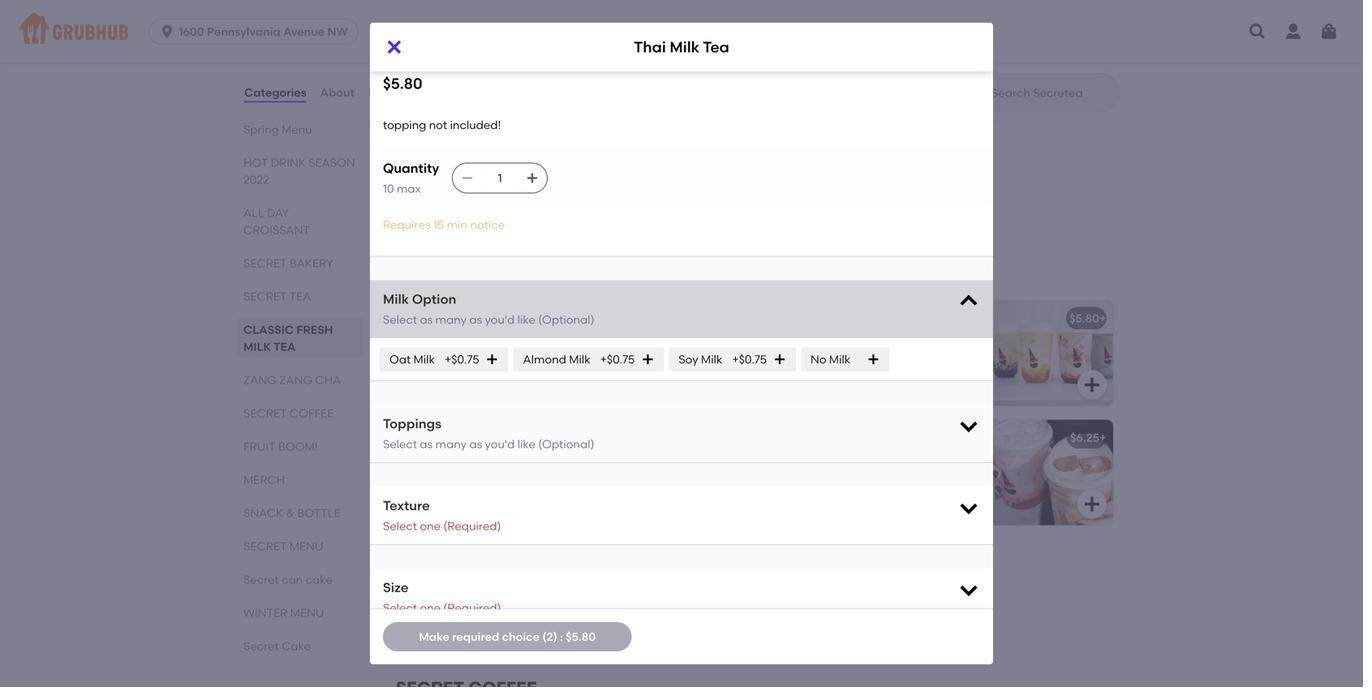Task type: describe. For each thing, give the bounding box(es) containing it.
thai milk tea
[[634, 38, 730, 56]]

one for texture
[[420, 519, 441, 533]]

option
[[412, 291, 456, 307]]

drink
[[271, 156, 306, 170]]

tea for taro milk tea
[[825, 15, 845, 29]]

almond
[[523, 353, 566, 366]]

(required) for texture
[[444, 519, 501, 533]]

select for texture
[[383, 519, 417, 533]]

hot
[[243, 156, 268, 170]]

no milk
[[811, 353, 851, 366]]

quantity
[[383, 160, 439, 176]]

$6.25
[[1071, 431, 1100, 445]]

texture
[[383, 498, 430, 514]]

all
[[243, 206, 264, 220]]

main navigation navigation
[[0, 0, 1364, 63]]

bottle
[[297, 506, 341, 520]]

min
[[447, 218, 468, 232]]

&
[[286, 506, 295, 520]]

like inside the milk option select as many as you'd like (optional)
[[518, 313, 536, 327]]

secret for secret coffee
[[243, 407, 287, 420]]

bakery
[[290, 256, 333, 270]]

tea inside classic fresh milk tea
[[274, 340, 296, 354]]

nw
[[327, 25, 348, 39]]

many inside the milk option select as many as you'd like (optional)
[[436, 313, 467, 327]]

milk for almond
[[569, 353, 591, 366]]

almond milk
[[523, 353, 591, 366]]

zang up the milk option select as many as you'd like (optional)
[[452, 263, 505, 283]]

1 horizontal spatial cha
[[509, 263, 549, 283]]

secret tea
[[243, 290, 311, 304]]

1600 pennsylvania avenue nw button
[[149, 19, 365, 45]]

menu for secret menu
[[290, 540, 323, 554]]

merch
[[243, 473, 285, 487]]

secret coffee
[[243, 407, 334, 420]]

(required) for size
[[444, 601, 501, 615]]

required
[[452, 630, 499, 644]]

secret bakery
[[243, 256, 333, 270]]

Search Secretea search field
[[990, 85, 1114, 101]]

1600
[[179, 25, 204, 39]]

$5.80 for $5.80 +
[[1070, 312, 1100, 325]]

sugar
[[447, 312, 480, 325]]

as down toppings on the bottom left of page
[[420, 438, 433, 451]]

1 vertical spatial zang zang cha
[[243, 373, 341, 387]]

croissant
[[243, 223, 310, 237]]

pennsylvania
[[207, 25, 281, 39]]

notice
[[470, 218, 505, 232]]

0 horizontal spatial dirty
[[439, 431, 466, 445]]

make
[[419, 630, 450, 644]]

secret menu
[[243, 540, 323, 554]]

$6.25 +
[[1071, 431, 1107, 445]]

many inside the toppings select as many as you'd like (optional)
[[436, 438, 467, 451]]

2022
[[243, 173, 269, 187]]

soy
[[679, 353, 699, 366]]

requires
[[383, 218, 431, 232]]

oero
[[409, 431, 437, 445]]

as down option
[[420, 313, 433, 327]]

(optional) inside the toppings select as many as you'd like (optional)
[[538, 438, 595, 451]]

season
[[309, 156, 355, 170]]

svg image inside 1600 pennsylvania avenue nw button
[[159, 24, 175, 40]]

winter menu
[[243, 606, 324, 620]]

secret for secret cake
[[243, 640, 279, 653]]

select for size
[[383, 601, 417, 615]]

winter
[[243, 606, 288, 620]]

toppings
[[383, 416, 442, 432]]

mango dirty milk image
[[992, 301, 1114, 406]]

categories
[[244, 86, 307, 99]]

toppings select as many as you'd like (optional)
[[383, 416, 595, 451]]

max
[[397, 182, 421, 196]]

secret can cake
[[243, 573, 333, 587]]

choice
[[502, 630, 540, 644]]

select for toppings
[[383, 438, 417, 451]]

+ for $6.25
[[1100, 431, 1107, 445]]

$5.55 +
[[707, 15, 743, 29]]

10
[[383, 182, 394, 196]]

thai
[[634, 38, 666, 56]]

0 vertical spatial tea
[[289, 290, 311, 304]]

brown
[[409, 312, 444, 325]]

milk option select as many as you'd like (optional)
[[383, 291, 595, 327]]

0 horizontal spatial cha
[[315, 373, 341, 387]]

can
[[282, 573, 303, 587]]

topping not included! inside button
[[409, 158, 527, 172]]

milk for soy
[[701, 353, 723, 366]]

cake
[[306, 573, 333, 587]]

requires 15 min notice
[[383, 218, 505, 232]]

all day croissant
[[243, 206, 310, 237]]

oat
[[390, 353, 411, 366]]

snack & bottle
[[243, 506, 341, 520]]

quantity 10 max
[[383, 160, 439, 196]]

topping inside button
[[409, 158, 452, 172]]

about
[[320, 86, 355, 99]]

+$0.75 for soy milk
[[732, 353, 767, 366]]



Task type: locate. For each thing, give the bounding box(es) containing it.
day
[[267, 206, 289, 220]]

:
[[560, 630, 563, 644]]

as right oero
[[469, 438, 482, 451]]

categories button
[[243, 63, 307, 122]]

oero dirty milk image
[[628, 420, 750, 526]]

1 horizontal spatial +$0.75
[[600, 353, 635, 366]]

one inside size select one (required)
[[420, 601, 441, 615]]

1 (required) from the top
[[444, 519, 501, 533]]

3 select from the top
[[383, 519, 417, 533]]

not
[[429, 118, 447, 132], [455, 158, 473, 172], [819, 335, 837, 348], [455, 454, 473, 468], [819, 454, 837, 468]]

zang up option
[[396, 263, 448, 283]]

brown sugar boba dirty milk button
[[399, 301, 750, 406]]

milk
[[448, 15, 470, 29], [800, 15, 823, 29], [670, 38, 700, 56], [383, 291, 409, 307], [544, 312, 567, 325], [414, 353, 435, 366], [569, 353, 591, 366], [701, 353, 723, 366], [829, 353, 851, 366], [469, 431, 491, 445]]

15
[[433, 218, 444, 232]]

0 vertical spatial (optional)
[[538, 313, 595, 327]]

0 horizontal spatial tea
[[473, 15, 493, 29]]

1 vertical spatial $5.80
[[1070, 312, 1100, 325]]

+$0.75 down sugar
[[445, 353, 479, 366]]

svg image inside 'main navigation' navigation
[[1320, 22, 1339, 41]]

boba
[[483, 312, 512, 325]]

make required choice (2) : $5.80
[[419, 630, 596, 644]]

0 vertical spatial menu
[[290, 540, 323, 554]]

+$0.75 right soy milk
[[732, 353, 767, 366]]

secret up reviews
[[409, 15, 445, 29]]

0 vertical spatial many
[[436, 313, 467, 327]]

you'd inside the milk option select as many as you'd like (optional)
[[485, 313, 515, 327]]

1 horizontal spatial tea
[[703, 38, 730, 56]]

one
[[420, 519, 441, 533], [420, 601, 441, 615]]

$5.55
[[707, 15, 736, 29]]

hot drink season 2022
[[243, 156, 355, 187]]

like inside the toppings select as many as you'd like (optional)
[[518, 438, 536, 451]]

2 you'd from the top
[[485, 438, 515, 451]]

you'd inside the toppings select as many as you'd like (optional)
[[485, 438, 515, 451]]

$5.80 for $5.80
[[383, 75, 423, 93]]

tea
[[473, 15, 493, 29], [825, 15, 845, 29], [703, 38, 730, 56]]

3 +$0.75 from the left
[[732, 353, 767, 366]]

secret for secret can cake
[[243, 573, 279, 587]]

2 one from the top
[[420, 601, 441, 615]]

oat milk
[[390, 353, 435, 366]]

0 horizontal spatial $5.80
[[383, 75, 423, 93]]

dirty inside button
[[515, 312, 542, 325]]

2 horizontal spatial tea
[[825, 15, 845, 29]]

secret down croissant at the top of the page
[[243, 256, 287, 270]]

1 horizontal spatial dirty
[[515, 312, 542, 325]]

(optional)
[[538, 313, 595, 327], [538, 438, 595, 451]]

1 select from the top
[[383, 313, 417, 327]]

$5.80 +
[[1070, 312, 1107, 325]]

+ for $5.80
[[1100, 312, 1107, 325]]

oero dirty milk
[[409, 431, 491, 445]]

select inside size select one (required)
[[383, 601, 417, 615]]

taro
[[773, 15, 797, 29]]

zang zang cha up "secret coffee"
[[243, 373, 341, 387]]

1 horizontal spatial zang zang cha
[[396, 263, 549, 283]]

1 vertical spatial like
[[518, 438, 536, 451]]

zang down milk
[[243, 373, 277, 387]]

0 vertical spatial zang zang cha
[[396, 263, 549, 283]]

zang zang cha
[[396, 263, 549, 283], [243, 373, 341, 387]]

milk for thai
[[670, 38, 700, 56]]

4 secret from the top
[[243, 540, 287, 554]]

dirty right "boba"
[[515, 312, 542, 325]]

brown sugar boba dirty milk
[[409, 312, 567, 325]]

0 vertical spatial $5.80
[[383, 75, 423, 93]]

secret for secret milk tea
[[409, 15, 445, 29]]

menu down bottle
[[290, 540, 323, 554]]

Input item quantity number field
[[482, 164, 518, 193]]

secret down the snack
[[243, 540, 287, 554]]

menu up cake
[[290, 606, 324, 620]]

select inside the toppings select as many as you'd like (optional)
[[383, 438, 417, 451]]

secret
[[243, 256, 287, 270], [243, 290, 287, 304], [243, 407, 287, 420], [243, 540, 287, 554]]

tea down bakery
[[289, 290, 311, 304]]

0 vertical spatial secret
[[409, 15, 445, 29]]

strawberry dirty milk image
[[628, 539, 750, 645]]

(required) up the required on the left of page
[[444, 601, 501, 615]]

you'd
[[485, 313, 515, 327], [485, 438, 515, 451]]

select down option
[[383, 313, 417, 327]]

1 vertical spatial one
[[420, 601, 441, 615]]

1 vertical spatial you'd
[[485, 438, 515, 451]]

2 (required) from the top
[[444, 601, 501, 615]]

2 select from the top
[[383, 438, 417, 451]]

2 +$0.75 from the left
[[600, 353, 635, 366]]

taro milk tea button
[[763, 5, 1114, 110]]

secret for secret menu
[[243, 540, 287, 554]]

secret up fruit
[[243, 407, 287, 420]]

milk
[[243, 340, 271, 354]]

0 horizontal spatial +$0.75
[[445, 353, 479, 366]]

1 like from the top
[[518, 313, 536, 327]]

topping not included! button
[[399, 124, 750, 229]]

dirty
[[515, 312, 542, 325], [439, 431, 466, 445]]

(required) up size select one (required)
[[444, 519, 501, 533]]

1 vertical spatial secret
[[243, 573, 279, 587]]

boom!
[[278, 440, 318, 454]]

select
[[383, 313, 417, 327], [383, 438, 417, 451], [383, 519, 417, 533], [383, 601, 417, 615]]

fruit
[[243, 440, 276, 454]]

snack
[[243, 506, 283, 520]]

milk for secret
[[448, 15, 470, 29]]

1 vertical spatial cha
[[315, 373, 341, 387]]

coffee
[[290, 407, 334, 420]]

select down the "size"
[[383, 601, 417, 615]]

tea
[[289, 290, 311, 304], [274, 340, 296, 354]]

soy milk
[[679, 353, 723, 366]]

avenue
[[283, 25, 325, 39]]

like
[[518, 313, 536, 327], [518, 438, 536, 451]]

2 vertical spatial secret
[[243, 640, 279, 653]]

tea for thai milk tea
[[703, 38, 730, 56]]

4 select from the top
[[383, 601, 417, 615]]

1 vertical spatial (required)
[[444, 601, 501, 615]]

0 vertical spatial one
[[420, 519, 441, 533]]

select inside texture select one (required)
[[383, 519, 417, 533]]

topping
[[383, 118, 426, 132], [409, 158, 452, 172], [773, 335, 816, 348], [409, 454, 452, 468], [773, 454, 816, 468]]

you'd right oero
[[485, 438, 515, 451]]

one up make
[[420, 601, 441, 615]]

many down option
[[436, 313, 467, 327]]

zang up "secret coffee"
[[279, 373, 313, 387]]

1 +$0.75 from the left
[[445, 353, 479, 366]]

cha up coffee at the bottom of page
[[315, 373, 341, 387]]

secret milk tea image
[[628, 5, 750, 110]]

1 vertical spatial dirty
[[439, 431, 466, 445]]

1 vertical spatial tea
[[274, 340, 296, 354]]

many down toppings on the bottom left of page
[[436, 438, 467, 451]]

+$0.75 for oat milk
[[445, 353, 479, 366]]

tea down 'classic'
[[274, 340, 296, 354]]

size select one (required)
[[383, 580, 501, 615]]

2 (optional) from the top
[[538, 438, 595, 451]]

2 many from the top
[[436, 438, 467, 451]]

+$0.75 right almond milk
[[600, 353, 635, 366]]

1 vertical spatial (optional)
[[538, 438, 595, 451]]

secret down winter
[[243, 640, 279, 653]]

0 vertical spatial +
[[736, 15, 743, 29]]

texture select one (required)
[[383, 498, 501, 533]]

2 horizontal spatial +$0.75
[[732, 353, 767, 366]]

milk for oat
[[414, 353, 435, 366]]

select down toppings on the bottom left of page
[[383, 438, 417, 451]]

cha up the milk option select as many as you'd like (optional)
[[509, 263, 549, 283]]

menu
[[290, 540, 323, 554], [290, 606, 324, 620]]

zang zang cha up the milk option select as many as you'd like (optional)
[[396, 263, 549, 283]]

2 vertical spatial $5.80
[[566, 630, 596, 644]]

spring menu
[[243, 123, 312, 136]]

size
[[383, 580, 409, 596]]

dirty right oero
[[439, 431, 466, 445]]

brown sugar boba dirty milk image
[[628, 301, 750, 406]]

spring
[[243, 123, 279, 136]]

1 vertical spatial many
[[436, 438, 467, 451]]

about button
[[320, 63, 356, 122]]

as left "boba"
[[469, 313, 482, 327]]

(required)
[[444, 519, 501, 533], [444, 601, 501, 615]]

you'd right sugar
[[485, 313, 515, 327]]

zang
[[396, 263, 448, 283], [452, 263, 505, 283], [243, 373, 277, 387], [279, 373, 313, 387]]

select inside the milk option select as many as you'd like (optional)
[[383, 313, 417, 327]]

one inside texture select one (required)
[[420, 519, 441, 533]]

tea inside button
[[825, 15, 845, 29]]

1 vertical spatial menu
[[290, 606, 324, 620]]

reviews button
[[368, 63, 415, 122]]

1600 pennsylvania avenue nw
[[179, 25, 348, 39]]

0 horizontal spatial zang zang cha
[[243, 373, 341, 387]]

2 horizontal spatial $5.80
[[1070, 312, 1100, 325]]

secret for secret bakery
[[243, 256, 287, 270]]

not inside button
[[455, 158, 473, 172]]

1 (optional) from the top
[[538, 313, 595, 327]]

svg image
[[1248, 22, 1268, 41], [159, 24, 175, 40], [385, 37, 404, 57], [1083, 79, 1102, 99], [526, 172, 539, 185], [958, 290, 980, 313], [486, 353, 499, 366], [641, 353, 654, 366], [773, 353, 786, 366], [719, 375, 739, 395], [958, 415, 980, 438], [958, 497, 980, 519], [958, 579, 980, 601]]

classic
[[243, 323, 294, 337]]

milk inside the milk option select as many as you'd like (optional)
[[383, 291, 409, 307]]

1 secret from the top
[[243, 256, 287, 270]]

topping not included!
[[383, 118, 501, 132], [409, 158, 527, 172], [773, 335, 891, 348], [409, 454, 527, 468], [773, 454, 891, 468]]

peanut butter lotus dirty milk image
[[992, 420, 1114, 526]]

cake
[[282, 640, 311, 653]]

one for size
[[420, 601, 441, 615]]

taro milk tea image
[[992, 5, 1114, 110]]

(optional) inside the milk option select as many as you'd like (optional)
[[538, 313, 595, 327]]

included! inside button
[[476, 158, 527, 172]]

2 vertical spatial +
[[1100, 431, 1107, 445]]

select down texture
[[383, 519, 417, 533]]

0 vertical spatial (required)
[[444, 519, 501, 533]]

tea for secret milk tea
[[473, 15, 493, 29]]

menu for winter menu
[[290, 606, 324, 620]]

reviews
[[369, 86, 414, 99]]

1 many from the top
[[436, 313, 467, 327]]

2 secret from the top
[[243, 290, 287, 304]]

fruit boom!
[[243, 440, 318, 454]]

(2)
[[543, 630, 558, 644]]

+$0.75 for almond milk
[[600, 353, 635, 366]]

secret cake
[[243, 640, 311, 653]]

0 vertical spatial dirty
[[515, 312, 542, 325]]

like right "boba"
[[518, 313, 536, 327]]

menu
[[282, 123, 312, 136]]

1 one from the top
[[420, 519, 441, 533]]

no
[[811, 353, 827, 366]]

classic fresh milk tea
[[243, 323, 333, 354]]

like right oero dirty milk
[[518, 438, 536, 451]]

2 like from the top
[[518, 438, 536, 451]]

one down texture
[[420, 519, 441, 533]]

(required) inside size select one (required)
[[444, 601, 501, 615]]

+ for $5.55
[[736, 15, 743, 29]]

fresh
[[297, 323, 333, 337]]

3 secret from the top
[[243, 407, 287, 420]]

0 vertical spatial cha
[[509, 263, 549, 283]]

secret left can
[[243, 573, 279, 587]]

milk for no
[[829, 353, 851, 366]]

secret up 'classic'
[[243, 290, 287, 304]]

svg image
[[1320, 22, 1339, 41], [719, 79, 739, 99], [461, 172, 474, 185], [719, 198, 739, 218], [867, 353, 880, 366], [1083, 375, 1102, 395], [1083, 495, 1102, 514]]

secret milk tea
[[409, 15, 493, 29]]

1 vertical spatial +
[[1100, 312, 1107, 325]]

1 you'd from the top
[[485, 313, 515, 327]]

0 vertical spatial you'd
[[485, 313, 515, 327]]

(required) inside texture select one (required)
[[444, 519, 501, 533]]

cha
[[509, 263, 549, 283], [315, 373, 341, 387]]

1 horizontal spatial $5.80
[[566, 630, 596, 644]]

taro milk tea
[[773, 15, 845, 29]]

many
[[436, 313, 467, 327], [436, 438, 467, 451]]

thai milk tea image
[[628, 124, 750, 229]]

0 vertical spatial like
[[518, 313, 536, 327]]

secret for secret tea
[[243, 290, 287, 304]]

milk for taro
[[800, 15, 823, 29]]



Task type: vqa. For each thing, say whether or not it's contained in the screenshot.
(Required)
yes



